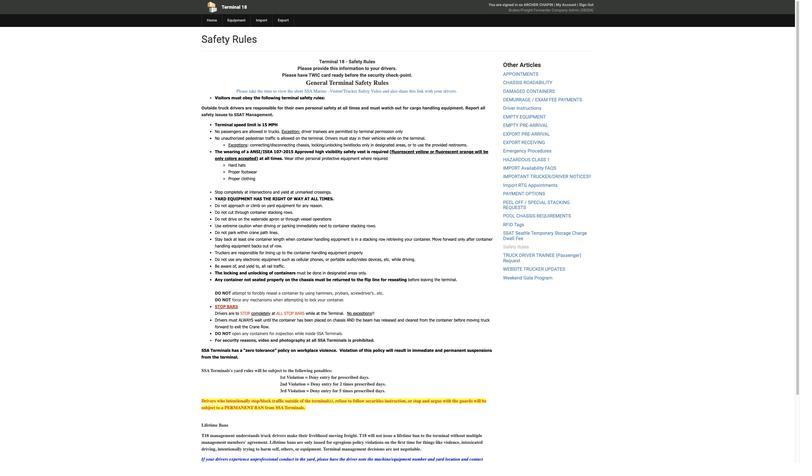 Task type: locate. For each thing, give the bounding box(es) containing it.
2 vertical spatial =
[[307, 388, 309, 393]]

card
[[321, 72, 331, 78]]

with inside drivers who intentionally stop/block traffic outside of the terminal(s), refuse to follow securities instruction, or stop and argue with the guards will be subject to a permanent ban from ssa terminals.
[[443, 398, 452, 403]]

1 the from the top
[[215, 149, 222, 154]]

5 do from the top
[[215, 257, 220, 262]]

0 horizontal spatial completely
[[224, 190, 243, 194]]

security down the open
[[223, 338, 239, 342]]

0 horizontal spatial yield
[[246, 264, 255, 268]]

security
[[368, 72, 385, 78], [223, 338, 239, 342]]

1 horizontal spatial by
[[354, 129, 358, 134]]

do up 'for'
[[215, 331, 221, 336]]

a left "zero
[[240, 348, 243, 353]]

before
[[345, 72, 359, 78], [408, 277, 420, 282], [454, 317, 465, 322]]

completely inside stop completely at intersections and yield at unmarked crossings. yard equipment has the right of way at all times. do not approach or climb on yard equipment for any reason. do not cut through container stacking rows. do not drive on the waterside apron or through vessel operations use extreme caution when driving or parking immediately next to container stacking rows. do not park within crane path lines. stay back at least one container length when container handling equipment is in a stacking row retrieving your container. move forward only after container handling equipment backs out of row. truckers are responsible for lining up to the container handling equipment properly do not use any electronic equipment such as cellular phones, or portable audio/video devices, etc. while driving. be aware of, and yield to, all rail traffic. the locking and unlocking of containers must be done in designated areas only.
[[224, 190, 243, 194]]

workplace
[[297, 348, 318, 353]]

for down penalties:
[[331, 375, 337, 380]]

export pre-arrival link
[[503, 131, 550, 137]]

ssat inside outside truck drivers are responsible for their own personal safety at all times and must watch out for cargo handling equipment. report all safety issues to ssat management.
[[234, 112, 245, 117]]

orange
[[460, 149, 474, 154]]

0 horizontal spatial please
[[236, 88, 248, 94]]

must inside stop bars drivers are to stop completely at all stop bars while at the terminal. no exceptions !! drivers must always wait until the container has been placed on chassis and the beam has released and cleared from the container before moving truck forward to exit the crane row. do not open any containers for inspection while inside ssa terminals. for security reasons, video and photography at all ssa terminals is prohibited.
[[229, 317, 238, 322]]

0 horizontal spatial as
[[291, 257, 295, 262]]

on inside t18 management understands truck drivers make their livelihood moving freight. t18 will not issue a lifetime ban to the terminal without multiple management members' agreement. lifetime bans are only issued for egregious policy violations on the first time for things like violence, intoxicated driving, intentionally trying to harm self, others, or equipment. terminal management decisions are not negotiable.
[[385, 440, 390, 445]]

their inside outside truck drivers are responsible for their own personal safety at all times and must watch out for cargo handling equipment. report all safety issues to ssat management.
[[285, 105, 294, 110]]

protective
[[322, 156, 340, 161]]

their right make
[[299, 433, 308, 438]]

1 horizontal spatial completely
[[251, 311, 271, 315]]

empty down empty equipment link
[[503, 123, 519, 128]]

before up permanent
[[454, 317, 465, 322]]

at down mechanisms
[[272, 311, 275, 315]]

1 vertical spatial chassis
[[517, 213, 536, 219]]

0 vertical spatial deny
[[309, 375, 319, 380]]

within
[[237, 230, 248, 235]]

driver instructions link
[[503, 106, 542, 111]]

1 horizontal spatial following
[[295, 368, 313, 373]]

before inside terminal 18 - safety rules please provide this information to your drivers. please have twic card ready before the security check-point. general terminal safety rules please take the time to view the short ssa marine –visitor/trucker safety video and also share this link with your drivers. visitors must obey the following terminal safety rules:
[[345, 72, 359, 78]]

beam
[[363, 317, 373, 322]]

0 vertical spatial completely
[[224, 190, 243, 194]]

1 vertical spatial bars
[[295, 311, 305, 315]]

open
[[232, 331, 241, 336]]

completely
[[224, 190, 243, 194], [251, 311, 271, 315]]

guards
[[460, 398, 473, 403]]

1 horizontal spatial time
[[407, 440, 415, 445]]

at down inside
[[306, 338, 311, 342]]

and right the of,
[[239, 264, 245, 268]]

1 vertical spatial container.
[[327, 297, 344, 302]]

1 horizontal spatial truck
[[261, 433, 271, 438]]

trucker/driver
[[531, 174, 569, 179]]

with right argue
[[443, 398, 452, 403]]

released
[[382, 317, 397, 322]]

at right back on the bottom left of page
[[233, 237, 237, 241]]

traffic inside terminal speed limit is 15 mph no passengers are allowed in trucks. exception: driver trainees are permitted by terminal permission only no unauthorized pedestrian traffic is allowed on the terminal. drivers must stay in their vehicles while on the terminal. exceptions : connecting/disconnecting chassis, locking/unlocking twistlocks only in designated areas, or to use the provided restrooms.
[[266, 136, 276, 140]]

| left my
[[554, 3, 555, 7]]

0 horizontal spatial time
[[264, 88, 272, 94]]

all
[[311, 196, 318, 201], [277, 311, 283, 315]]

temporary
[[531, 230, 554, 236]]

0 vertical spatial /
[[532, 97, 534, 102]]

0 horizontal spatial before
[[345, 72, 359, 78]]

at right ) on the top left of page
[[259, 156, 264, 161]]

storage
[[555, 230, 571, 236]]

the wearing of a ansi/isea 107-2015 approved high visibility safety vest is required (
[[215, 149, 392, 154]]

0 vertical spatial do
[[215, 291, 221, 295]]

drivers down the driving,
[[216, 457, 228, 462]]

1 vertical spatial traffic
[[272, 398, 284, 403]]

rfid tags link
[[503, 222, 525, 227]]

will inside t18 management understands truck drivers make their livelihood moving freight. t18 will not issue a lifetime ban to the terminal without multiple management members' agreement. lifetime bans are only issued for egregious policy violations on the first time for things like violence, intoxicated driving, intentionally trying to harm self, others, or equipment. terminal management decisions are not negotiable.
[[368, 433, 375, 438]]

1 vertical spatial as
[[291, 257, 295, 262]]

truck up agreement.
[[261, 433, 271, 438]]

website
[[503, 266, 523, 272]]

1 horizontal spatial terminals
[[327, 338, 347, 342]]

completely up approach
[[224, 190, 243, 194]]

is down trucks.
[[277, 136, 280, 140]]

all inside stop bars drivers are to stop completely at all stop bars while at the terminal. no exceptions !! drivers must always wait until the container has been placed on chassis and the beam has released and cleared from the container before moving truck forward to exit the crane row. do not open any containers for inspection while inside ssa terminals. for security reasons, video and photography at all ssa terminals is prohibited.
[[312, 338, 317, 342]]

chassis down terminal.
[[333, 317, 346, 322]]

0 vertical spatial =
[[305, 375, 308, 380]]

be right rules
[[263, 368, 267, 373]]

0 vertical spatial when
[[253, 223, 263, 228]]

their left 'vehicles'
[[362, 136, 370, 140]]

out up "lining"
[[263, 243, 269, 248]]

0 horizontal spatial terminals
[[211, 348, 231, 353]]

designated up the any container not seated properly on the chassis must be returned to the flip line for reseating before leaving the terminal.
[[327, 270, 347, 275]]

time up negotiable.
[[407, 440, 415, 445]]

3 do from the top
[[215, 331, 221, 336]]

of inside drivers who intentionally stop/block traffic outside of the terminal(s), refuse to follow securities instruction, or stop and argue with the guards will be subject to a permanent ban from ssa terminals.
[[300, 398, 304, 403]]

1 not from the top
[[222, 291, 231, 295]]

use up the yellow
[[418, 142, 424, 147]]

of down rail
[[269, 270, 273, 275]]

violation
[[340, 348, 358, 353], [287, 375, 304, 380], [288, 381, 306, 387], [288, 388, 305, 393]]

at up of
[[291, 190, 294, 194]]

0 vertical spatial proper
[[228, 169, 240, 174]]

your right link
[[434, 88, 443, 94]]

1 vertical spatial driver
[[347, 457, 358, 462]]

1 vertical spatial proper
[[228, 176, 240, 181]]

2 vertical spatial their
[[299, 433, 308, 438]]

violence,
[[444, 440, 461, 445]]

1 | from the left
[[554, 3, 555, 7]]

fluorescent yellow or fluorescent orange will be only colors accepted
[[215, 149, 489, 161]]

for down view at the left
[[278, 105, 283, 110]]

or inside t18 management understands truck drivers make their livelihood moving freight. t18 will not issue a lifetime ban to the terminal without multiple management members' agreement. lifetime bans are only issued for egregious policy violations on the first time for things like violence, intoxicated driving, intentionally trying to harm self, others, or equipment. terminal management decisions are not negotiable.
[[295, 447, 300, 452]]

time inside t18 management understands truck drivers make their livelihood moving freight. t18 will not issue a lifetime ban to the terminal without multiple management members' agreement. lifetime bans are only issued for egregious policy violations on the first time for things like violence, intoxicated driving, intentionally trying to harm self, others, or equipment. terminal management decisions are not negotiable.
[[407, 440, 415, 445]]

must inside stop completely at intersections and yield at unmarked crossings. yard equipment has the right of way at all times. do not approach or climb on yard equipment for any reason. do not cut through container stacking rows. do not drive on the waterside apron or through vessel operations use extreme caution when driving or parking immediately next to container stacking rows. do not park within crane path lines. stay back at least one container length when container handling equipment is in a stacking row retrieving your container. move forward only after container handling equipment backs out of row. truckers are responsible for lining up to the container handling equipment properly do not use any electronic equipment such as cellular phones, or portable audio/video devices, etc. while driving. be aware of, and yield to, all rail traffic. the locking and unlocking of containers must be done in designated areas only.
[[297, 270, 306, 275]]

will left result
[[386, 348, 393, 353]]

and inside outside truck drivers are responsible for their own personal safety at all times and must watch out for cargo handling equipment. report all safety issues to ssat management.
[[361, 105, 369, 110]]

following inside ssa terminals's yard rules will be subject to the following penalties: 1st violation = deny entry for prescribed days. 2nd violation = deny entry for 2 times prescribed days. 3rd violation = deny entry for 5 times prescribed days.
[[295, 368, 313, 373]]

0 vertical spatial stacking
[[268, 210, 283, 214]]

2 horizontal spatial this
[[409, 88, 416, 94]]

0 vertical spatial through
[[235, 210, 249, 214]]

while up photography
[[295, 331, 304, 336]]

1 horizontal spatial from
[[265, 405, 275, 410]]

0 horizontal spatial this
[[330, 66, 338, 71]]

ban
[[255, 405, 264, 410]]

moving inside stop bars drivers are to stop completely at all stop bars while at the terminal. no exceptions !! drivers must always wait until the container has been placed on chassis and the beam has released and cleared from the container before moving truck forward to exit the crane row. do not open any containers for inspection while inside ssa terminals. for security reasons, video and photography at all ssa terminals is prohibited.
[[467, 317, 480, 322]]

do left force
[[215, 297, 221, 302]]

to inside outside truck drivers are responsible for their own personal safety at all times and must watch out for cargo handling equipment. report all safety issues to ssat management.
[[229, 112, 233, 117]]

1 do from the top
[[215, 203, 220, 208]]

safety rules
[[202, 33, 257, 45]]

drivers down obey
[[230, 105, 244, 110]]

forward inside stop completely at intersections and yield at unmarked crossings. yard equipment has the right of way at all times. do not approach or climb on yard equipment for any reason. do not cut through container stacking rows. do not drive on the waterside apron or through vessel operations use extreme caution when driving or parking immediately next to container stacking rows. do not park within crane path lines. stay back at least one container length when container handling equipment is in a stacking row retrieving your container. move forward only after container handling equipment backs out of row. truckers are responsible for lining up to the container handling equipment properly do not use any electronic equipment such as cellular phones, or portable audio/video devices, etc. while driving. be aware of, and yield to, all rail traffic. the locking and unlocking of containers must be done in designated areas only.
[[443, 237, 457, 241]]

crane
[[249, 324, 260, 329]]

1 vertical spatial do
[[215, 297, 221, 302]]

this down prohibited.
[[364, 348, 372, 353]]

= right 2nd
[[307, 381, 310, 387]]

0 vertical spatial out
[[395, 105, 402, 110]]

terminal for terminal 18 - safety rules please provide this information to your drivers. please have twic card ready before the security check-point. general terminal safety rules please take the time to view the short ssa marine –visitor/trucker safety video and also share this link with your drivers. visitors must obey the following terminal safety rules:
[[319, 59, 338, 64]]

violation inside ssa terminals has a "zero tolerance" policy on workplace violence.  violation of this policy will result in immediate and permanent suspensions from the terminal.
[[340, 348, 358, 353]]

drivers inside outside truck drivers are responsible for their own personal safety at all times and must watch out for cargo handling equipment. report all safety issues to ssat management.
[[230, 105, 244, 110]]

required left "(" at the left top
[[372, 149, 389, 154]]

traffic inside drivers who intentionally stop/block traffic outside of the terminal(s), refuse to follow securities instruction, or stop and argue with the guards will be subject to a permanent ban from ssa terminals.
[[272, 398, 284, 403]]

trucker
[[524, 266, 544, 272]]

0 vertical spatial allowed
[[249, 129, 263, 134]]

2 proper from the top
[[228, 176, 240, 181]]

all up reason.
[[311, 196, 318, 201]]

yellow
[[416, 149, 429, 154]]

and
[[383, 88, 389, 94], [361, 105, 369, 110], [273, 190, 280, 194], [239, 264, 245, 268], [239, 270, 247, 275], [398, 317, 404, 322], [271, 338, 278, 342], [435, 348, 443, 353], [423, 398, 430, 403], [428, 457, 435, 462], [462, 457, 469, 462]]

personal
[[305, 105, 323, 110], [306, 156, 321, 161]]

truck up suspensions
[[481, 317, 490, 322]]

from inside stop bars drivers are to stop completely at all stop bars while at the terminal. no exceptions !! drivers must always wait until the container has been placed on chassis and the beam has released and cleared from the container before moving truck forward to exit the crane row. do not open any containers for inspection while inside ssa terminals. for security reasons, video and photography at all ssa terminals is prohibited.
[[420, 317, 428, 322]]

emergency
[[503, 148, 527, 154]]

not down truckers
[[221, 257, 227, 262]]

handling up the phones,
[[312, 250, 327, 255]]

use inside terminal speed limit is 15 mph no passengers are allowed in trucks. exception: driver trainees are permitted by terminal permission only no unauthorized pedestrian traffic is allowed on the terminal. drivers must stay in their vehicles while on the terminal. exceptions : connecting/disconnecting chassis, locking/unlocking twistlocks only in designated areas, or to use the provided restrooms.
[[418, 142, 424, 147]]

will right rules
[[255, 368, 262, 373]]

not
[[221, 203, 227, 208], [221, 210, 227, 214], [221, 216, 227, 221], [221, 230, 227, 235], [221, 257, 227, 262], [244, 277, 251, 282], [376, 433, 382, 438], [393, 447, 400, 452]]

security inside terminal 18 - safety rules please provide this information to your drivers. please have twic card ready before the security check-point. general terminal safety rules please take the time to view the short ssa marine –visitor/trucker safety video and also share this link with your drivers. visitors must obey the following terminal safety rules:
[[368, 72, 385, 78]]

moving inside t18 management understands truck drivers make their livelihood moving freight. t18 will not issue a lifetime ban to the terminal without multiple management members' agreement. lifetime bans are only issued for egregious policy violations on the first time for things like violence, intoxicated driving, intentionally trying to harm self, others, or equipment. terminal management decisions are not negotiable.
[[329, 433, 343, 438]]

while inside terminal speed limit is 15 mph no passengers are allowed in trucks. exception: driver trainees are permitted by terminal permission only no unauthorized pedestrian traffic is allowed on the terminal. drivers must stay in their vehicles while on the terminal. exceptions : connecting/disconnecting chassis, locking/unlocking twistlocks only in designated areas, or to use the provided restrooms.
[[387, 136, 396, 140]]

a inside do not attempt to forcibly reseat a container by using hammers, prybars, screwdriver's…etc. do not force any mechanisms when attempting to lock your container.
[[279, 291, 281, 295]]

only up "vest"
[[362, 142, 370, 147]]

0 vertical spatial traffic
[[266, 136, 276, 140]]

1 vertical spatial out
[[263, 243, 269, 248]]

on up areas,
[[397, 136, 402, 140]]

has
[[297, 317, 303, 322], [374, 317, 380, 322], [232, 348, 239, 353]]

locking
[[224, 270, 238, 275]]

1 horizontal spatial through
[[286, 216, 300, 221]]

forward inside stop bars drivers are to stop completely at all stop bars while at the terminal. no exceptions !! drivers must always wait until the container has been placed on chassis and the beam has released and cleared from the container before moving truck forward to exit the crane row. do not open any containers for inspection while inside ssa terminals. for security reasons, video and photography at all ssa terminals is prohibited.
[[215, 324, 229, 329]]

1 horizontal spatial bars
[[295, 311, 305, 315]]

pre- down empty equipment link
[[520, 123, 530, 128]]

equipment.
[[301, 447, 322, 452]]

1 vertical spatial required
[[373, 156, 388, 161]]

terminal up provide
[[319, 59, 338, 64]]

has down !!
[[374, 317, 380, 322]]

their for personal
[[285, 105, 294, 110]]

will right guards
[[474, 398, 481, 403]]

0 horizontal spatial truck
[[218, 105, 229, 110]]

dwell
[[503, 236, 515, 241]]

when right length
[[286, 237, 296, 241]]

on down issue
[[385, 440, 390, 445]]

2 export from the top
[[503, 140, 521, 145]]

decisions
[[368, 447, 385, 452]]

a inside t18 management understands truck drivers make their livelihood moving freight. t18 will not issue a lifetime ban to the terminal without multiple management members' agreement. lifetime bans are only issued for egregious policy violations on the first time for things like violence, intoxicated driving, intentionally trying to harm self, others, or equipment. terminal management decisions are not negotiable.
[[394, 433, 396, 438]]

violation down prohibited.
[[340, 348, 358, 353]]

as inside stop completely at intersections and yield at unmarked crossings. yard equipment has the right of way at all times. do not approach or climb on yard equipment for any reason. do not cut through container stacking rows. do not drive on the waterside apron or through vessel operations use extreme caution when driving or parking immediately next to container stacking rows. do not park within crane path lines. stay back at least one container length when container handling equipment is in a stacking row retrieving your container. move forward only after container handling equipment backs out of row. truckers are responsible for lining up to the container handling equipment properly do not use any electronic equipment such as cellular phones, or portable audio/video devices, etc. while driving. be aware of, and yield to, all rail traffic. the locking and unlocking of containers must be done in designated areas only.
[[291, 257, 295, 262]]

twistlocks
[[344, 142, 361, 147]]

time inside terminal 18 - safety rules please provide this information to your drivers. please have twic card ready before the security check-point. general terminal safety rules please take the time to view the short ssa marine –visitor/trucker safety video and also share this link with your drivers. visitors must obey the following terminal safety rules:
[[264, 88, 272, 94]]

subject up 1st
[[268, 368, 282, 373]]

appointments link
[[503, 71, 539, 77]]

not left attempt at the left bottom of page
[[222, 291, 231, 295]]

wait
[[255, 317, 262, 322]]

to down the areas
[[352, 277, 356, 282]]

0 horizontal spatial rows.
[[284, 210, 294, 214]]

2 vertical spatial from
[[265, 405, 275, 410]]

t18
[[202, 433, 209, 438], [359, 433, 367, 438]]

fluorescent down provided
[[436, 149, 459, 154]]

1 vertical spatial equipment
[[228, 196, 253, 201]]

2
[[340, 381, 342, 387]]

only up "equipment."
[[304, 440, 313, 445]]

articles
[[520, 61, 541, 68]]

in up broker/freight
[[515, 3, 518, 7]]

2 vertical spatial when
[[273, 297, 283, 302]]

1 horizontal spatial |
[[577, 3, 578, 7]]

0 horizontal spatial terminal
[[282, 95, 299, 100]]

off
[[515, 200, 524, 205]]

and up right
[[273, 190, 280, 194]]

arrival up receiving
[[532, 131, 550, 137]]

terminals. down outside
[[285, 405, 305, 410]]

as inside you are signed in as archer chapin | my account | sign out broker/freight forwarder company admin (58204)
[[519, 3, 523, 7]]

will inside ssa terminals has a "zero tolerance" policy on workplace violence.  violation of this policy will result in immediate and permanent suspensions from the terminal.
[[386, 348, 393, 353]]

lifetime inside t18 management understands truck drivers make their livelihood moving freight. t18 will not issue a lifetime ban to the terminal without multiple management members' agreement. lifetime bans are only issued for egregious policy violations on the first time for things like violence, intoxicated driving, intentionally trying to harm self, others, or equipment. terminal management decisions are not negotiable.
[[270, 440, 286, 445]]

must inside terminal speed limit is 15 mph no passengers are allowed in trucks. exception: driver trainees are permitted by terminal permission only no unauthorized pedestrian traffic is allowed on the terminal. drivers must stay in their vehicles while on the terminal. exceptions : connecting/disconnecting chassis, locking/unlocking twistlocks only in designated areas, or to use the provided restrooms.
[[339, 136, 348, 140]]

days.
[[360, 375, 370, 380], [376, 381, 386, 387], [376, 388, 386, 393]]

1 horizontal spatial this
[[364, 348, 372, 353]]

violation up outside
[[288, 388, 305, 393]]

not left seated
[[244, 277, 251, 282]]

subject inside ssa terminals's yard rules will be subject to the following penalties: 1st violation = deny entry for prescribed days. 2nd violation = deny entry for 2 times prescribed days. 3rd violation = deny entry for 5 times prescribed days.
[[268, 368, 282, 373]]

a inside drivers who intentionally stop/block traffic outside of the terminal(s), refuse to follow securities instruction, or stop and argue with the guards will be subject to a permanent ban from ssa terminals.
[[221, 405, 224, 410]]

experience
[[229, 457, 249, 462]]

or
[[408, 142, 412, 147], [430, 149, 435, 154], [246, 203, 250, 208], [281, 216, 285, 221], [277, 223, 281, 228], [326, 257, 329, 262], [408, 398, 412, 403], [295, 447, 300, 452]]

all
[[343, 105, 348, 110], [481, 105, 486, 110], [265, 156, 270, 161], [262, 264, 266, 268], [312, 338, 317, 342]]

3 not from the top
[[222, 331, 231, 336]]

short
[[294, 88, 303, 94]]

0 vertical spatial properly
[[348, 250, 363, 255]]

demurrage
[[503, 97, 531, 102]]

1 horizontal spatial use
[[418, 142, 424, 147]]

truck
[[503, 253, 518, 258]]

1 horizontal spatial when
[[273, 297, 283, 302]]

0 vertical spatial intentionally
[[226, 398, 250, 403]]

containers inside stop completely at intersections and yield at unmarked crossings. yard equipment has the right of way at all times. do not approach or climb on yard equipment for any reason. do not cut through container stacking rows. do not drive on the waterside apron or through vessel operations use extreme caution when driving or parking immediately next to container stacking rows. do not park within crane path lines. stay back at least one container length when container handling equipment is in a stacking row retrieving your container. move forward only after container handling equipment backs out of row. truckers are responsible for lining up to the container handling equipment properly do not use any electronic equipment such as cellular phones, or portable audio/video devices, etc. while driving. be aware of, and yield to, all rail traffic. the locking and unlocking of containers must be done in designated areas only.
[[274, 270, 296, 275]]

to down who
[[216, 405, 220, 410]]

export up 'emergency' on the right of page
[[503, 140, 521, 145]]

use up the of,
[[228, 257, 234, 262]]

have inside terminal 18 - safety rules please provide this information to your drivers. please have twic card ready before the security check-point. general terminal safety rules please take the time to view the short ssa marine –visitor/trucker safety video and also share this link with your drivers. visitors must obey the following terminal safety rules:
[[298, 72, 308, 78]]

inspection
[[276, 331, 294, 336]]

0 vertical spatial pre-
[[520, 123, 530, 128]]

exam
[[535, 97, 548, 102]]

chassis
[[299, 277, 314, 282], [333, 317, 346, 322]]

payment options link
[[503, 191, 545, 196]]

requests
[[503, 205, 526, 210]]

ban
[[413, 433, 420, 438]]

0 vertical spatial as
[[519, 3, 523, 7]]

0 horizontal spatial through
[[235, 210, 249, 214]]

terminal.
[[308, 136, 324, 140], [410, 136, 426, 140], [442, 277, 458, 282], [220, 355, 239, 359]]

the inside ssa terminals's yard rules will be subject to the following penalties: 1st violation = deny entry for prescribed days. 2nd violation = deny entry for 2 times prescribed days. 3rd violation = deny entry for 5 times prescribed days.
[[288, 368, 294, 373]]

0 horizontal spatial ssat
[[234, 112, 245, 117]]

or right the apron at the top of the page
[[281, 216, 285, 221]]

1 horizontal spatial allowed
[[281, 136, 295, 140]]

0 horizontal spatial containers
[[250, 331, 268, 336]]

rtg
[[519, 182, 527, 188]]

for
[[278, 105, 283, 110], [403, 105, 409, 110], [296, 203, 301, 208], [259, 250, 264, 255], [381, 277, 387, 282], [270, 331, 274, 336], [331, 375, 337, 380], [333, 381, 339, 387], [333, 388, 338, 393], [327, 440, 332, 445], [416, 440, 422, 445]]

0 horizontal spatial t18
[[202, 433, 209, 438]]

at down –visitor/trucker
[[338, 105, 342, 110]]

2 the from the top
[[215, 270, 222, 275]]

locking/unlocking
[[312, 142, 343, 147]]

4 do from the top
[[215, 230, 220, 235]]

1 horizontal spatial containers
[[274, 270, 296, 275]]

1 vertical spatial days.
[[376, 381, 386, 387]]

container down locking
[[224, 277, 243, 282]]

weekend gate program link
[[503, 275, 553, 280]]

container. inside do not attempt to forcibly reseat a container by using hammers, prybars, screwdriver's…etc. do not force any mechanisms when attempting to lock your container.
[[327, 297, 344, 302]]

forward up 'for'
[[215, 324, 229, 329]]

has
[[254, 196, 262, 201]]

security inside stop bars drivers are to stop completely at all stop bars while at the terminal. no exceptions !! drivers must always wait until the container has been placed on chassis and the beam has released and cleared from the container before moving truck forward to exit the crane row. do not open any containers for inspection while inside ssa terminals. for security reasons, video and photography at all ssa terminals is prohibited.
[[223, 338, 239, 342]]

0 vertical spatial arrival
[[530, 123, 548, 128]]

terminals. inside drivers who intentionally stop/block traffic outside of the terminal(s), refuse to follow securities instruction, or stop and argue with the guards will be subject to a permanent ban from ssa terminals.
[[285, 405, 305, 410]]

1 vertical spatial prescribed
[[355, 381, 375, 387]]

home link
[[202, 14, 222, 27]]

truck inside t18 management understands truck drivers make their livelihood moving freight. t18 will not issue a lifetime ban to the terminal without multiple management members' agreement. lifetime bans are only issued for egregious policy violations on the first time for things like violence, intoxicated driving, intentionally trying to harm self, others, or equipment. terminal management decisions are not negotiable.
[[261, 433, 271, 438]]

0 horizontal spatial from
[[202, 355, 211, 359]]

drivers inside t18 management understands truck drivers make their livelihood moving freight. t18 will not issue a lifetime ban to the terminal without multiple management members' agreement. lifetime bans are only issued for egregious policy violations on the first time for things like violence, intoxicated driving, intentionally trying to harm self, others, or equipment. terminal management decisions are not negotiable.
[[272, 433, 286, 438]]

container right 'after'
[[476, 237, 493, 241]]

0 horizontal spatial driver
[[302, 129, 312, 134]]

1 horizontal spatial their
[[299, 433, 308, 438]]

0 vertical spatial equipment
[[520, 114, 546, 119]]

all inside stop completely at intersections and yield at unmarked crossings. yard equipment has the right of way at all times. do not approach or climb on yard equipment for any reason. do not cut through container stacking rows. do not drive on the waterside apron or through vessel operations use extreme caution when driving or parking immediately next to container stacking rows. do not park within crane path lines. stay back at least one container length when container handling equipment is in a stacking row retrieving your container. move forward only after container handling equipment backs out of row. truckers are responsible for lining up to the container handling equipment properly do not use any electronic equipment such as cellular phones, or portable audio/video devices, etc. while driving. be aware of, and yield to, all rail traffic. the locking and unlocking of containers must be done in designated areas only.
[[262, 264, 266, 268]]

cellular
[[296, 257, 309, 262]]

1 vertical spatial the
[[215, 270, 222, 275]]

by up stay
[[354, 129, 358, 134]]

lifetime left bans
[[202, 423, 218, 428]]

truck driver trainee (passenger) request link
[[503, 253, 582, 263]]

responsible inside stop completely at intersections and yield at unmarked crossings. yard equipment has the right of way at all times. do not approach or climb on yard equipment for any reason. do not cut through container stacking rows. do not drive on the waterside apron or through vessel operations use extreme caution when driving or parking immediately next to container stacking rows. do not park within crane path lines. stay back at least one container length when container handling equipment is in a stacking row retrieving your container. move forward only after container handling equipment backs out of row. truckers are responsible for lining up to the container handling equipment properly do not use any electronic equipment such as cellular phones, or portable audio/video devices, etc. while driving. be aware of, and yield to, all rail traffic. the locking and unlocking of containers must be done in designated areas only.
[[238, 250, 258, 255]]

the left wearing
[[215, 149, 222, 154]]

at inside outside truck drivers are responsible for their own personal safety at all times and must watch out for cargo handling equipment. report all safety issues to ssat management.
[[338, 105, 342, 110]]

terminal 18 link
[[202, 0, 359, 14]]

chassis down done
[[299, 277, 314, 282]]

will inside ssa terminals's yard rules will be subject to the following penalties: 1st violation = deny entry for prescribed days. 2nd violation = deny entry for 2 times prescribed days. 3rd violation = deny entry for 5 times prescribed days.
[[255, 368, 262, 373]]

no up and
[[347, 311, 352, 315]]

designated inside stop completely at intersections and yield at unmarked crossings. yard equipment has the right of way at all times. do not approach or climb on yard equipment for any reason. do not cut through container stacking rows. do not drive on the waterside apron or through vessel operations use extreme caution when driving or parking immediately next to container stacking rows. do not park within crane path lines. stay back at least one container length when container handling equipment is in a stacking row retrieving your container. move forward only after container handling equipment backs out of row. truckers are responsible for lining up to the container handling equipment properly do not use any electronic equipment such as cellular phones, or portable audio/video devices, etc. while driving. be aware of, and yield to, all rail traffic. the locking and unlocking of containers must be done in designated areas only.
[[327, 270, 347, 275]]

0 horizontal spatial yard
[[234, 368, 243, 373]]

other
[[295, 156, 304, 161]]

only inside fluorescent yellow or fluorescent orange will be only colors accepted
[[215, 156, 224, 161]]

| left sign
[[577, 3, 578, 7]]

0 vertical spatial by
[[354, 129, 358, 134]]

0 vertical spatial driver
[[302, 129, 312, 134]]

ssat inside other articles appointments chassis roadability damaged containers demurrage / exam fee payments driver instructions empty equipment empty pre-arrival export pre-arrival export receiving emergency procedures hazardous class 1 import availability faqs important trucker/driver notices!! import rtg appointments payment options peel off / special stacking requests pool chassis requirements rfid tags ssat seattle temporary storage charge dwell fee safety rules truck driver trainee (passenger) request website trucker updates weekend gate program
[[503, 230, 514, 236]]

done
[[313, 270, 322, 275]]

"zero
[[244, 348, 254, 353]]

when inside do not attempt to forcibly reseat a container by using hammers, prybars, screwdriver's…etc. do not force any mechanisms when attempting to lock your container.
[[273, 297, 283, 302]]

chassis inside stop bars drivers are to stop completely at all stop bars while at the terminal. no exceptions !! drivers must always wait until the container has been placed on chassis and the beam has released and cleared from the container before moving truck forward to exit the crane row. do not open any containers for inspection while inside ssa terminals. for security reasons, video and photography at all ssa terminals is prohibited.
[[333, 317, 346, 322]]

their inside t18 management understands truck drivers make their livelihood moving freight. t18 will not issue a lifetime ban to the terminal without multiple management members' agreement. lifetime bans are only issued for egregious policy violations on the first time for things like violence, intoxicated driving, intentionally trying to harm self, others, or equipment. terminal management decisions are not negotiable.
[[299, 433, 308, 438]]

ssa inside ssa terminals's yard rules will be subject to the following penalties: 1st violation = deny entry for prescribed days. 2nd violation = deny entry for 2 times prescribed days. 3rd violation = deny entry for 5 times prescribed days.
[[202, 368, 210, 373]]

procedures
[[528, 148, 552, 154]]

2 horizontal spatial please
[[298, 66, 312, 71]]

with
[[425, 88, 433, 94], [443, 398, 452, 403]]

drivers inside drivers who intentionally stop/block traffic outside of the terminal(s), refuse to follow securities instruction, or stop and argue with the guards will be subject to a permanent ban from ssa terminals.
[[202, 398, 216, 403]]

must
[[231, 95, 242, 100], [370, 105, 380, 110], [339, 136, 348, 140], [297, 270, 306, 275], [315, 277, 325, 282], [229, 317, 238, 322]]

terminal inside terminal speed limit is 15 mph no passengers are allowed in trucks. exception: driver trainees are permitted by terminal permission only no unauthorized pedestrian traffic is allowed on the terminal. drivers must stay in their vehicles while on the terminal. exceptions : connecting/disconnecting chassis, locking/unlocking twistlocks only in designated areas, or to use the provided restrooms.
[[215, 122, 233, 127]]

2 do from the top
[[215, 297, 221, 302]]

0 vertical spatial ssat
[[234, 112, 245, 117]]

out right the watch
[[395, 105, 402, 110]]

are inside stop completely at intersections and yield at unmarked crossings. yard equipment has the right of way at all times. do not approach or climb on yard equipment for any reason. do not cut through container stacking rows. do not drive on the waterside apron or through vessel operations use extreme caution when driving or parking immediately next to container stacking rows. do not park within crane path lines. stay back at least one container length when container handling equipment is in a stacking row retrieving your container. move forward only after container handling equipment backs out of row. truckers are responsible for lining up to the container handling equipment properly do not use any electronic equipment such as cellular phones, or portable audio/video devices, etc. while driving. be aware of, and yield to, all rail traffic. the locking and unlocking of containers must be done in designated areas only.
[[231, 250, 237, 255]]

least
[[238, 237, 247, 241]]

lines.
[[270, 230, 279, 235]]

home
[[207, 18, 217, 23]]

rules inside other articles appointments chassis roadability damaged containers demurrage / exam fee payments driver instructions empty equipment empty pre-arrival export pre-arrival export receiving emergency procedures hazardous class 1 import availability faqs important trucker/driver notices!! import rtg appointments payment options peel off / special stacking requests pool chassis requirements rfid tags ssat seattle temporary storage charge dwell fee safety rules truck driver trainee (passenger) request website trucker updates weekend gate program
[[518, 244, 529, 250]]

designated inside terminal speed limit is 15 mph no passengers are allowed in trucks. exception: driver trainees are permitted by terminal permission only no unauthorized pedestrian traffic is allowed on the terminal. drivers must stay in their vehicles while on the terminal. exceptions : connecting/disconnecting chassis, locking/unlocking twistlocks only in designated areas, or to use the provided restrooms.
[[375, 142, 395, 147]]

0 horizontal spatial has
[[232, 348, 239, 353]]

do inside stop bars drivers are to stop completely at all stop bars while at the terminal. no exceptions !! drivers must always wait until the container has been placed on chassis and the beam has released and cleared from the container before moving truck forward to exit the crane row. do not open any containers for inspection while inside ssa terminals. for security reasons, video and photography at all ssa terminals is prohibited.
[[215, 331, 221, 336]]

equipment up approach
[[228, 196, 253, 201]]

moving up suspensions
[[467, 317, 480, 322]]

climb
[[251, 203, 260, 208]]

truck
[[218, 105, 229, 110], [481, 317, 490, 322], [261, 433, 271, 438]]

0 vertical spatial truck
[[218, 105, 229, 110]]

and right stop
[[423, 398, 430, 403]]

ssa
[[305, 88, 313, 94], [317, 331, 324, 336], [318, 338, 326, 342], [202, 348, 209, 353], [202, 368, 210, 373], [276, 405, 284, 410]]

1 proper from the top
[[228, 169, 240, 174]]

1 horizontal spatial with
[[443, 398, 452, 403]]

who
[[217, 398, 225, 403]]

and left cleared
[[398, 317, 404, 322]]

ssa inside drivers who intentionally stop/block traffic outside of the terminal(s), refuse to follow securities instruction, or stop and argue with the guards will be subject to a permanent ban from ssa terminals.
[[276, 405, 284, 410]]

1 vertical spatial deny
[[311, 381, 321, 387]]

allowed
[[249, 129, 263, 134], [281, 136, 295, 140]]

or down bans on the bottom of the page
[[295, 447, 300, 452]]

management up the note
[[342, 447, 367, 452]]

unauthorized
[[221, 136, 244, 140]]

by inside terminal speed limit is 15 mph no passengers are allowed in trucks. exception: driver trainees are permitted by terminal permission only no unauthorized pedestrian traffic is allowed on the terminal. drivers must stay in their vehicles while on the terminal. exceptions : connecting/disconnecting chassis, locking/unlocking twistlocks only in designated areas, or to use the provided restrooms.
[[354, 129, 358, 134]]

1 vertical spatial subject
[[202, 405, 215, 410]]

drivers who intentionally stop/block traffic outside of the terminal(s), refuse to follow securities instruction, or stop and argue with the guards will be subject to a permanent ban from ssa terminals.
[[202, 398, 487, 410]]

only inside stop completely at intersections and yield at unmarked crossings. yard equipment has the right of way at all times. do not approach or climb on yard equipment for any reason. do not cut through container stacking rows. do not drive on the waterside apron or through vessel operations use extreme caution when driving or parking immediately next to container stacking rows. do not park within crane path lines. stay back at least one container length when container handling equipment is in a stacking row retrieving your container. move forward only after container handling equipment backs out of row. truckers are responsible for lining up to the container handling equipment properly do not use any electronic equipment such as cellular phones, or portable audio/video devices, etc. while driving. be aware of, and yield to, all rail traffic. the locking and unlocking of containers must be done in designated areas only.
[[458, 237, 465, 241]]

1 vertical spatial /
[[525, 200, 527, 205]]

1 horizontal spatial yard
[[267, 203, 275, 208]]

their inside terminal speed limit is 15 mph no passengers are allowed in trucks. exception: driver trainees are permitted by terminal permission only no unauthorized pedestrian traffic is allowed on the terminal. drivers must stay in their vehicles while on the terminal. exceptions : connecting/disconnecting chassis, locking/unlocking twistlocks only in designated areas, or to use the provided restrooms.
[[362, 136, 370, 140]]

terminal inside terminal 18 - safety rules please provide this information to your drivers. please have twic card ready before the security check-point. general terminal safety rules please take the time to view the short ssa marine –visitor/trucker safety video and also share this link with your drivers. visitors must obey the following terminal safety rules:
[[282, 95, 299, 100]]

on inside ssa terminals has a "zero tolerance" policy on workplace violence.  violation of this policy will result in immediate and permanent suspensions from the terminal.
[[291, 348, 296, 353]]

not up back on the bottom left of page
[[221, 230, 227, 235]]

1 vertical spatial 18
[[339, 59, 345, 64]]

0 vertical spatial use
[[418, 142, 424, 147]]

line
[[372, 277, 380, 282]]

emergency procedures link
[[503, 148, 552, 154]]

restrooms.
[[449, 142, 468, 147]]

truck inside stop bars drivers are to stop completely at all stop bars while at the terminal. no exceptions !! drivers must always wait until the container has been placed on chassis and the beam has released and cleared from the container before moving truck forward to exit the crane row. do not open any containers for inspection while inside ssa terminals. for security reasons, video and photography at all ssa terminals is prohibited.
[[481, 317, 490, 322]]

move
[[432, 237, 442, 241]]

1 vertical spatial management
[[202, 440, 226, 445]]

1 horizontal spatial properly
[[348, 250, 363, 255]]

times right 5
[[343, 388, 353, 393]]

traffic down 3rd
[[272, 398, 284, 403]]

1 vertical spatial drivers
[[272, 433, 286, 438]]

1 horizontal spatial please
[[282, 72, 297, 78]]

for left "lining"
[[259, 250, 264, 255]]

equipment inside other articles appointments chassis roadability damaged containers demurrage / exam fee payments driver instructions empty equipment empty pre-arrival export pre-arrival export receiving emergency procedures hazardous class 1 import availability faqs important trucker/driver notices!! import rtg appointments payment options peel off / special stacking requests pool chassis requirements rfid tags ssat seattle temporary storage charge dwell fee safety rules truck driver trainee (passenger) request website trucker updates weekend gate program
[[520, 114, 546, 119]]

terminal up like
[[433, 433, 449, 438]]

of inside ssa terminals has a "zero tolerance" policy on workplace violence.  violation of this policy will result in immediate and permanent suspensions from the terminal.
[[359, 348, 363, 353]]

1 do from the top
[[215, 291, 221, 295]]

2 horizontal spatial before
[[454, 317, 465, 322]]

0 horizontal spatial all
[[277, 311, 283, 315]]

management.
[[246, 112, 273, 117]]

1 horizontal spatial 18
[[339, 59, 345, 64]]

when down reseat
[[273, 297, 283, 302]]

are inside stop bars drivers are to stop completely at all stop bars while at the terminal. no exceptions !! drivers must always wait until the container has been placed on chassis and the beam has released and cleared from the container before moving truck forward to exit the crane row. do not open any containers for inspection while inside ssa terminals. for security reasons, video and photography at all ssa terminals is prohibited.
[[229, 311, 234, 315]]

for
[[215, 338, 222, 342]]

obey
[[243, 95, 253, 100]]

this up the ready at the top left of the page
[[330, 66, 338, 71]]

2 vertical spatial days.
[[376, 388, 386, 393]]

violation right 1st
[[287, 375, 304, 380]]

to inside ssa terminals's yard rules will be subject to the following penalties: 1st violation = deny entry for prescribed days. 2nd violation = deny entry for 2 times prescribed days. 3rd violation = deny entry for 5 times prescribed days.
[[283, 368, 287, 373]]

or left stop
[[408, 398, 412, 403]]

hazardous class 1 link
[[503, 157, 550, 162]]



Task type: vqa. For each thing, say whether or not it's contained in the screenshot.


Task type: describe. For each thing, give the bounding box(es) containing it.
driving
[[264, 223, 276, 228]]

for right line
[[381, 277, 387, 282]]

prybars,
[[335, 291, 350, 295]]

before for reseating
[[408, 277, 420, 282]]

import inside other articles appointments chassis roadability damaged containers demurrage / exam fee payments driver instructions empty equipment empty pre-arrival export pre-arrival export receiving emergency procedures hazardous class 1 import availability faqs important trucker/driver notices!! import rtg appointments payment options peel off / special stacking requests pool chassis requirements rfid tags ssat seattle temporary storage charge dwell fee safety rules truck driver trainee (passenger) request website trucker updates weekend gate program
[[503, 182, 517, 188]]

requirements
[[537, 213, 571, 219]]

times.
[[320, 196, 334, 201]]

yard inside ssa terminals's yard rules will be subject to the following penalties: 1st violation = deny entry for prescribed days. 2nd violation = deny entry for 2 times prescribed days. 3rd violation = deny entry for 5 times prescribed days.
[[234, 368, 243, 373]]

15
[[262, 122, 267, 127]]

1 fluorescent from the left
[[392, 149, 415, 154]]

0 horizontal spatial import
[[256, 18, 267, 23]]

2 horizontal spatial has
[[374, 317, 380, 322]]

safety down home link
[[202, 33, 230, 45]]

container up permanent
[[436, 317, 453, 322]]

times inside outside truck drivers are responsible for their own personal safety at all times and must watch out for cargo handling equipment. report all safety issues to ssat management.
[[349, 105, 360, 110]]

screwdriver's…etc.
[[351, 291, 384, 295]]

on up chassis,
[[296, 136, 300, 140]]

way
[[294, 196, 303, 201]]

terminals inside stop bars drivers are to stop completely at all stop bars while at the terminal. no exceptions !! drivers must always wait until the container has been placed on chassis and the beam has released and cleared from the container before moving truck forward to exit the crane row. do not open any containers for inspection while inside ssa terminals. for security reasons, video and photography at all ssa terminals is prohibited.
[[327, 338, 347, 342]]

following inside terminal 18 - safety rules please provide this information to your drivers. please have twic card ready before the security check-point. general terminal safety rules please take the time to view the short ssa marine –visitor/trucker safety video and also share this link with your drivers. visitors must obey the following terminal safety rules:
[[262, 95, 281, 100]]

to left lock
[[305, 297, 308, 302]]

areas
[[348, 270, 358, 275]]

where
[[361, 156, 372, 161]]

1 vertical spatial yield
[[246, 264, 255, 268]]

cut
[[228, 210, 234, 214]]

wear other personal protective equipment where required
[[283, 156, 388, 161]]

stop bars drivers are to stop completely at all stop bars while at the terminal. no exceptions !! drivers must always wait until the container has been placed on chassis and the beam has released and cleared from the container before moving truck forward to exit the crane row. do not open any containers for inspection while inside ssa terminals. for security reasons, video and photography at all ssa terminals is prohibited.
[[215, 304, 490, 342]]

container up cellular
[[294, 250, 311, 255]]

0 vertical spatial required
[[372, 149, 389, 154]]

container. inside stop completely at intersections and yield at unmarked crossings. yard equipment has the right of way at all times. do not approach or climb on yard equipment for any reason. do not cut through container stacking rows. do not drive on the waterside apron or through vessel operations use extreme caution when driving or parking immediately next to container stacking rows. do not park within crane path lines. stay back at least one container length when container handling equipment is in a stacking row retrieving your container. move forward only after container handling equipment backs out of row. truckers are responsible for lining up to the container handling equipment properly do not use any electronic equipment such as cellular phones, or portable audio/video devices, etc. while driving. be aware of, and yield to, all rail traffic. the locking and unlocking of containers must be done in designated areas only.
[[414, 237, 431, 241]]

chapin
[[540, 3, 553, 7]]

violations
[[365, 440, 384, 445]]

1 horizontal spatial yield
[[281, 190, 289, 194]]

to down agreement.
[[256, 447, 260, 452]]

container up inspection
[[279, 317, 296, 322]]

2 vertical spatial yard
[[436, 457, 444, 462]]

in down 'vehicles'
[[371, 142, 374, 147]]

out inside outside truck drivers are responsible for their own personal safety at all times and must watch out for cargo handling equipment. report all safety issues to ssat management.
[[395, 105, 402, 110]]

damaged
[[503, 88, 526, 94]]

of
[[287, 196, 293, 201]]

if your drivers experience unprofessional conduct in the yard, please have the driver note the machine/equipment number and yard location and contact
[[202, 457, 483, 462]]

your right if
[[206, 457, 214, 462]]

to left exit
[[230, 324, 233, 329]]

passengers
[[221, 129, 241, 134]]

or down the apron at the top of the page
[[277, 223, 281, 228]]

terminal inside t18 management understands truck drivers make their livelihood moving freight. t18 will not issue a lifetime ban to the terminal without multiple management members' agreement. lifetime bans are only issued for egregious policy violations on the first time for things like violence, intoxicated driving, intentionally trying to harm self, others, or equipment. terminal management decisions are not negotiable.
[[323, 447, 341, 452]]

at down clothing
[[245, 190, 248, 194]]

properly inside stop completely at intersections and yield at unmarked crossings. yard equipment has the right of way at all times. do not approach or climb on yard equipment for any reason. do not cut through container stacking rows. do not drive on the waterside apron or through vessel operations use extreme caution when driving or parking immediately next to container stacking rows. do not park within crane path lines. stay back at least one container length when container handling equipment is in a stacking row retrieving your container. move forward only after container handling equipment backs out of row. truckers are responsible for lining up to the container handling equipment properly do not use any electronic equipment such as cellular phones, or portable audio/video devices, etc. while driving. be aware of, and yield to, all rail traffic. the locking and unlocking of containers must be done in designated areas only.
[[348, 250, 363, 255]]

drivers for responsible
[[230, 105, 244, 110]]

violation right 2nd
[[288, 381, 306, 387]]

terminal speed limit is 15 mph no passengers are allowed in trucks. exception: driver trainees are permitted by terminal permission only no unauthorized pedestrian traffic is allowed on the terminal. drivers must stay in their vehicles while on the terminal. exceptions : connecting/disconnecting chassis, locking/unlocking twistlocks only in designated areas, or to use the provided restrooms.
[[215, 122, 468, 147]]

from inside drivers who intentionally stop/block traffic outside of the terminal(s), refuse to follow securities instruction, or stop and argue with the guards will be subject to a permanent ban from ssa terminals.
[[265, 405, 275, 410]]

self,
[[272, 447, 280, 452]]

0 horizontal spatial bars
[[227, 304, 238, 309]]

personal inside outside truck drivers are responsible for their own personal safety at all times and must watch out for cargo handling equipment. report all safety issues to ssat management.
[[305, 105, 323, 110]]

policy inside t18 management understands truck drivers make their livelihood moving freight. t18 will not issue a lifetime ban to the terminal without multiple management members' agreement. lifetime bans are only issued for egregious policy violations on the first time for things like violence, intoxicated driving, intentionally trying to harm self, others, or equipment. terminal management decisions are not negotiable.
[[353, 440, 364, 445]]

is inside stop bars drivers are to stop completely at all stop bars while at the terminal. no exceptions !! drivers must always wait until the container has been placed on chassis and the beam has released and cleared from the container before moving truck forward to exit the crane row. do not open any containers for inspection while inside ssa terminals. for security reasons, video and photography at all ssa terminals is prohibited.
[[348, 338, 351, 342]]

0 vertical spatial prescribed
[[338, 375, 359, 380]]

for left 'cargo'
[[403, 105, 409, 110]]

2 vertical spatial prescribed
[[354, 388, 375, 393]]

1 horizontal spatial has
[[297, 317, 303, 322]]

issued
[[314, 440, 326, 445]]

to left forcibly
[[248, 291, 251, 295]]

0 horizontal spatial stop
[[215, 304, 226, 309]]

only.
[[359, 270, 367, 275]]

in down 15
[[264, 129, 267, 134]]

and inside terminal 18 - safety rules please provide this information to your drivers. please have twic card ready before the security check-point. general terminal safety rules please take the time to view the short ssa marine –visitor/trucker safety video and also share this link with your drivers. visitors must obey the following terminal safety rules:
[[383, 88, 389, 94]]

will inside drivers who intentionally stop/block traffic outside of the terminal(s), refuse to follow securities instruction, or stop and argue with the guards will be subject to a permanent ban from ssa terminals.
[[474, 398, 481, 403]]

vest
[[357, 149, 366, 154]]

0 vertical spatial chassis
[[503, 80, 523, 85]]

any inside do not attempt to forcibly reseat a container by using hammers, prybars, screwdriver's…etc. do not force any mechanisms when attempting to lock your container.
[[242, 297, 249, 302]]

reseating
[[388, 277, 407, 282]]

0 vertical spatial drivers.
[[381, 66, 397, 71]]

2 vertical spatial stacking
[[363, 237, 378, 241]]

1 vertical spatial arrival
[[532, 131, 550, 137]]

2 vertical spatial deny
[[310, 388, 320, 393]]

all right equipment. report
[[481, 105, 486, 110]]

0 vertical spatial no
[[215, 129, 220, 134]]

be inside drivers who intentionally stop/block traffic outside of the terminal(s), refuse to follow securities instruction, or stop and argue with the guards will be subject to a permanent ban from ssa terminals.
[[482, 398, 487, 403]]

not inside stop bars drivers are to stop completely at all stop bars while at the terminal. no exceptions !! drivers must always wait until the container has been placed on chassis and the beam has released and cleared from the container before moving truck forward to exit the crane row. do not open any containers for inspection while inside ssa terminals. for security reasons, video and photography at all ssa terminals is prohibited.
[[222, 331, 231, 336]]

and right the video
[[271, 338, 278, 342]]

import link
[[251, 14, 272, 27]]

hard
[[228, 163, 237, 167]]

to right up
[[282, 250, 286, 255]]

instruction,
[[385, 398, 407, 403]]

1 horizontal spatial stop
[[241, 311, 250, 315]]

permanent
[[225, 405, 254, 410]]

0 horizontal spatial policy
[[278, 348, 290, 353]]

container up "waterside"
[[250, 210, 267, 214]]

or inside drivers who intentionally stop/block traffic outside of the terminal(s), refuse to follow securities instruction, or stop and argue with the guards will be subject to a permanent ban from ssa terminals.
[[408, 398, 412, 403]]

a inside ssa terminals has a "zero tolerance" policy on workplace violence.  violation of this policy will result in immediate and permanent suspensions from the terminal.
[[240, 348, 243, 353]]

2 empty from the top
[[503, 123, 519, 128]]

safety inside terminal 18 - safety rules please provide this information to your drivers. please have twic card ready before the security check-point. general terminal safety rules please take the time to view the short ssa marine –visitor/trucker safety video and also share this link with your drivers. visitors must obey the following terminal safety rules:
[[300, 95, 313, 100]]

at up placed
[[316, 311, 320, 315]]

while inside stop completely at intersections and yield at unmarked crossings. yard equipment has the right of way at all times. do not approach or climb on yard equipment for any reason. do not cut through container stacking rows. do not drive on the waterside apron or through vessel operations use extreme caution when driving or parking immediately next to container stacking rows. do not park within crane path lines. stay back at least one container length when container handling equipment is in a stacking row retrieving your container. move forward only after container handling equipment backs out of row. truckers are responsible for lining up to the container handling equipment properly do not use any electronic equipment such as cellular phones, or portable audio/video devices, etc. while driving. be aware of, and yield to, all rail traffic. the locking and unlocking of containers must be done in designated areas only.
[[392, 257, 401, 262]]

etc.
[[384, 257, 391, 262]]

outside
[[202, 105, 217, 110]]

are right "trainees"
[[328, 129, 334, 134]]

any down at
[[303, 203, 309, 208]]

2 vertical spatial please
[[236, 88, 248, 94]]

or right the phones,
[[326, 257, 329, 262]]

only inside t18 management understands truck drivers make their livelihood moving freight. t18 will not issue a lifetime ban to the terminal without multiple management members' agreement. lifetime bans are only issued for egregious policy violations on the first time for things like violence, intoxicated driving, intentionally trying to harm self, others, or equipment. terminal management decisions are not negotiable.
[[304, 440, 313, 445]]

to inside terminal speed limit is 15 mph no passengers are allowed in trucks. exception: driver trainees are permitted by terminal permission only no unauthorized pedestrian traffic is allowed on the terminal. drivers must stay in their vehicles while on the terminal. exceptions : connecting/disconnecting chassis, locking/unlocking twistlocks only in designated areas, or to use the provided restrooms.
[[413, 142, 417, 147]]

not left 'drive' on the left top of page
[[221, 216, 227, 221]]

1 vertical spatial personal
[[306, 156, 321, 161]]

1 vertical spatial through
[[286, 216, 300, 221]]

to right information
[[365, 66, 369, 71]]

terminal inside t18 management understands truck drivers make their livelihood moving freight. t18 will not issue a lifetime ban to the terminal without multiple management members' agreement. lifetime bans are only issued for egregious policy violations on the first time for things like violence, intoxicated driving, intentionally trying to harm self, others, or equipment. terminal management decisions are not negotiable.
[[433, 433, 449, 438]]

stop completely at intersections and yield at unmarked crossings. yard equipment has the right of way at all times. do not approach or climb on yard equipment for any reason. do not cut through container stacking rows. do not drive on the waterside apron or through vessel operations use extreme caution when driving or parking immediately next to container stacking rows. do not park within crane path lines. stay back at least one container length when container handling equipment is in a stacking row retrieving your container. move forward only after container handling equipment backs out of row. truckers are responsible for lining up to the container handling equipment properly do not use any electronic equipment such as cellular phones, or portable audio/video devices, etc. while driving. be aware of, and yield to, all rail traffic. the locking and unlocking of containers must be done in designated areas only.
[[215, 190, 493, 275]]

rules up video
[[374, 79, 389, 87]]

a down :
[[247, 149, 249, 154]]

their for moving
[[299, 433, 308, 438]]

yard,
[[307, 457, 316, 462]]

stop
[[413, 398, 421, 403]]

are inside outside truck drivers are responsible for their own personal safety at all times and must watch out for cargo handling equipment. report all safety issues to ssat management.
[[245, 105, 252, 110]]

2 horizontal spatial stop
[[284, 311, 294, 315]]

leaving
[[421, 277, 433, 282]]

empty pre-arrival link
[[503, 123, 548, 128]]

your inside stop completely at intersections and yield at unmarked crossings. yard equipment has the right of way at all times. do not approach or climb on yard equipment for any reason. do not cut through container stacking rows. do not drive on the waterside apron or through vessel operations use extreme caution when driving or parking immediately next to container stacking rows. do not park within crane path lines. stay back at least one container length when container handling equipment is in a stacking row retrieving your container. move forward only after container handling equipment backs out of row. truckers are responsible for lining up to the container handling equipment properly do not use any electronic equipment such as cellular phones, or portable audio/video devices, etc. while driving. be aware of, and yield to, all rail traffic. the locking and unlocking of containers must be done in designated areas only.
[[405, 237, 413, 241]]

1 export from the top
[[503, 131, 521, 137]]

for right issued
[[327, 440, 332, 445]]

1 horizontal spatial driver
[[347, 457, 358, 462]]

terminal. down "trainees"
[[308, 136, 324, 140]]

with inside terminal 18 - safety rules please provide this information to your drivers. please have twic card ready before the security check-point. general terminal safety rules please take the time to view the short ssa marine –visitor/trucker safety video and also share this link with your drivers. visitors must obey the following terminal safety rules:
[[425, 88, 433, 94]]

terminal for terminal speed limit is 15 mph no passengers are allowed in trucks. exception: driver trainees are permitted by terminal permission only no unauthorized pedestrian traffic is allowed on the terminal. drivers must stay in their vehicles while on the terminal. exceptions : connecting/disconnecting chassis, locking/unlocking twistlocks only in designated areas, or to use the provided restrooms.
[[215, 122, 233, 127]]

handling down next on the left top of the page
[[315, 237, 330, 241]]

2 vertical spatial entry
[[321, 388, 332, 393]]

limit
[[247, 122, 256, 127]]

from inside ssa terminals has a "zero tolerance" policy on workplace violence.  violation of this policy will result in immediate and permanent suspensions from the terminal.
[[202, 355, 211, 359]]

in right done
[[323, 270, 326, 275]]

for left 5
[[333, 388, 338, 393]]

18 for terminal 18
[[242, 4, 247, 10]]

rules down equipment link at the left top of page
[[232, 33, 257, 45]]

1 vertical spatial =
[[307, 381, 310, 387]]

1 vertical spatial allowed
[[281, 136, 295, 140]]

drivers inside terminal speed limit is 15 mph no passengers are allowed in trucks. exception: driver trainees are permitted by terminal permission only no unauthorized pedestrian traffic is allowed on the terminal. drivers must stay in their vehicles while on the terminal. exceptions : connecting/disconnecting chassis, locking/unlocking twistlocks only in designated areas, or to use the provided restrooms.
[[326, 136, 338, 140]]

2 horizontal spatial when
[[286, 237, 296, 241]]

yard inside stop completely at intersections and yield at unmarked crossings. yard equipment has the right of way at all times. do not approach or climb on yard equipment for any reason. do not cut through container stacking rows. do not drive on the waterside apron or through vessel operations use extreme caution when driving or parking immediately next to container stacking rows. do not park within crane path lines. stay back at least one container length when container handling equipment is in a stacking row retrieving your container. move forward only after container handling equipment backs out of row. truckers are responsible for lining up to the container handling equipment properly do not use any electronic equipment such as cellular phones, or portable audio/video devices, etc. while driving. be aware of, and yield to, all rail traffic. the locking and unlocking of containers must be done in designated areas only.
[[267, 203, 275, 208]]

on right 'drive' on the left top of page
[[238, 216, 243, 221]]

of,
[[233, 264, 237, 268]]

0 horizontal spatial /
[[525, 200, 527, 205]]

safety down the rules:
[[324, 105, 336, 110]]

terminal. up the yellow
[[410, 136, 426, 140]]

are inside you are signed in as archer chapin | my account | sign out broker/freight forwarder company admin (58204)
[[496, 3, 502, 7]]

caution
[[239, 223, 252, 228]]

ssa inside terminal 18 - safety rules please provide this information to your drivers. please have twic card ready before the security check-point. general terminal safety rules please take the time to view the short ssa marine –visitor/trucker safety video and also share this link with your drivers. visitors must obey the following terminal safety rules:
[[305, 88, 313, 94]]

follow
[[353, 398, 365, 403]]

special
[[528, 200, 547, 205]]

1 vertical spatial stacking
[[351, 223, 366, 228]]

make
[[287, 433, 298, 438]]

1 horizontal spatial rows.
[[367, 223, 376, 228]]

pool
[[503, 213, 515, 219]]

in right conduct
[[295, 457, 299, 462]]

be left returned
[[326, 277, 331, 282]]

or inside fluorescent yellow or fluorescent orange will be only colors accepted
[[430, 149, 435, 154]]

crane
[[249, 230, 259, 235]]

or left climb
[[246, 203, 250, 208]]

only up areas,
[[396, 129, 403, 134]]

your up video
[[371, 66, 380, 71]]

)
[[256, 156, 258, 161]]

intersections
[[249, 190, 272, 194]]

3 do from the top
[[215, 216, 220, 221]]

0 horizontal spatial lifetime
[[202, 423, 218, 428]]

2 do from the top
[[215, 210, 220, 214]]

1 empty from the top
[[503, 114, 519, 119]]

1 vertical spatial pre-
[[522, 131, 532, 137]]

demurrage / exam fee payments link
[[503, 97, 582, 102]]

all inside stop completely at intersections and yield at unmarked crossings. yard equipment has the right of way at all times. do not approach or climb on yard equipment for any reason. do not cut through container stacking rows. do not drive on the waterside apron or through vessel operations use extreme caution when driving or parking immediately next to container stacking rows. do not park within crane path lines. stay back at least one container length when container handling equipment is in a stacking row retrieving your container. move forward only after container handling equipment backs out of row. truckers are responsible for lining up to the container handling equipment properly do not use any electronic equipment such as cellular phones, or portable audio/video devices, etc. while driving. be aware of, and yield to, all rail traffic. the locking and unlocking of containers must be done in designated areas only.
[[311, 196, 318, 201]]

stacking
[[548, 200, 570, 205]]

trainees
[[313, 129, 327, 134]]

safety up information
[[349, 59, 362, 64]]

to right the ban
[[421, 433, 425, 438]]

all down please take the time to view the short ssa marine –visitor/trucker safety video and also share this link with your drivers. link
[[343, 105, 348, 110]]

chassis,
[[297, 142, 310, 147]]

exceptions
[[353, 311, 372, 315]]

must inside outside truck drivers are responsible for their own personal safety at all times and must watch out for cargo handling equipment. report all safety issues to ssat management.
[[370, 105, 380, 110]]

container down immediately
[[297, 237, 313, 241]]

will inside fluorescent yellow or fluorescent orange will be only colors accepted
[[475, 149, 482, 154]]

instructions
[[517, 106, 542, 111]]

ssa inside ssa terminals has a "zero tolerance" policy on workplace violence.  violation of this policy will result in immediate and permanent suspensions from the terminal.
[[202, 348, 209, 353]]

intentionally inside drivers who intentionally stop/block traffic outside of the terminal(s), refuse to follow securities instruction, or stop and argue with the guards will be subject to a permanent ban from ssa terminals.
[[226, 398, 250, 403]]

2 not from the top
[[222, 297, 231, 302]]

2 | from the left
[[577, 3, 578, 7]]

handling inside outside truck drivers are responsible for their own personal safety at all times and must watch out for cargo handling equipment. report all safety issues to ssat management.
[[423, 105, 440, 110]]

been
[[305, 317, 313, 322]]

the inside stop completely at intersections and yield at unmarked crossings. yard equipment has the right of way at all times. do not approach or climb on yard equipment for any reason. do not cut through container stacking rows. do not drive on the waterside apron or through vessel operations use extreme caution when driving or parking immediately next to container stacking rows. do not park within crane path lines. stay back at least one container length when container handling equipment is in a stacking row retrieving your container. move forward only after container handling equipment backs out of row. truckers are responsible for lining up to the container handling equipment properly do not use any electronic equipment such as cellular phones, or portable audio/video devices, etc. while driving. be aware of, and yield to, all rail traffic. the locking and unlocking of containers must be done in designated areas only.
[[215, 270, 222, 275]]

sign out link
[[579, 3, 594, 7]]

outside truck drivers are responsible for their own personal safety at all times and must watch out for cargo handling equipment. report all safety issues to ssat management.
[[202, 105, 486, 117]]

0 vertical spatial entry
[[320, 375, 330, 380]]

please take the time to view the short ssa marine –visitor/trucker safety video and also share this link with your drivers. link
[[236, 88, 457, 94]]

force
[[232, 297, 241, 302]]

must down done
[[315, 277, 325, 282]]

safety up video
[[355, 79, 372, 87]]

use inside stop completely at intersections and yield at unmarked crossings. yard equipment has the right of way at all times. do not approach or climb on yard equipment for any reason. do not cut through container stacking rows. do not drive on the waterside apron or through vessel operations use extreme caution when driving or parking immediately next to container stacking rows. do not park within crane path lines. stay back at least one container length when container handling equipment is in a stacking row retrieving your container. move forward only after container handling equipment backs out of row. truckers are responsible for lining up to the container handling equipment properly do not use any electronic equipment such as cellular phones, or portable audio/video devices, etc. while driving. be aware of, and yield to, all rail traffic. the locking and unlocking of containers must be done in designated areas only.
[[228, 257, 234, 262]]

equipment link
[[222, 14, 251, 27]]

safety left video
[[359, 88, 370, 94]]

2 vertical spatial times
[[343, 388, 353, 393]]

for down way
[[296, 203, 301, 208]]

on down 'the'
[[262, 203, 266, 208]]

1 vertical spatial times
[[343, 381, 354, 387]]

safety inside other articles appointments chassis roadability damaged containers demurrage / exam fee payments driver instructions empty equipment empty pre-arrival export pre-arrival export receiving emergency procedures hazardous class 1 import availability faqs important trucker/driver notices!! import rtg appointments payment options peel off / special stacking requests pool chassis requirements rfid tags ssat seattle temporary storage charge dwell fee safety rules truck driver trainee (passenger) request website trucker updates weekend gate program
[[503, 244, 517, 250]]

2 fluorescent from the left
[[436, 149, 459, 154]]

of up accepted
[[241, 149, 245, 154]]

a inside stop completely at intersections and yield at unmarked crossings. yard equipment has the right of way at all times. do not approach or climb on yard equipment for any reason. do not cut through container stacking rows. do not drive on the waterside apron or through vessel operations use extreme caution when driving or parking immediately next to container stacking rows. do not park within crane path lines. stay back at least one container length when container handling equipment is in a stacking row retrieving your container. move forward only after container handling equipment backs out of row. truckers are responsible for lining up to the container handling equipment properly do not use any electronic equipment such as cellular phones, or portable audio/video devices, etc. while driving. be aware of, and yield to, all rail traffic. the locking and unlocking of containers must be done in designated areas only.
[[360, 237, 362, 241]]

damaged containers link
[[503, 88, 555, 94]]

drivers for unprofessional
[[216, 457, 228, 462]]

1 horizontal spatial drivers.
[[444, 88, 457, 94]]

intentionally inside t18 management understands truck drivers make their livelihood moving freight. t18 will not issue a lifetime ban to the terminal without multiple management members' agreement. lifetime bans are only issued for egregious policy violations on the first time for things like violence, intoxicated driving, intentionally trying to harm self, others, or equipment. terminal management decisions are not negotiable.
[[218, 447, 242, 452]]

stay
[[349, 136, 357, 140]]

and inside ssa terminals has a "zero tolerance" policy on workplace violence.  violation of this policy will result in immediate and permanent suspensions from the terminal.
[[435, 348, 443, 353]]

has inside ssa terminals has a "zero tolerance" policy on workplace violence.  violation of this policy will result in immediate and permanent suspensions from the terminal.
[[232, 348, 239, 353]]

for left 2
[[333, 381, 339, 387]]

0 vertical spatial chassis
[[299, 277, 314, 282]]

result
[[395, 348, 406, 353]]

terminal(s),
[[312, 398, 334, 403]]

handling up truckers
[[215, 243, 230, 248]]

0 vertical spatial management
[[210, 433, 235, 438]]

and left contact
[[462, 457, 469, 462]]

containers inside stop bars drivers are to stop completely at all stop bars while at the terminal. no exceptions !! drivers must always wait until the container has been placed on chassis and the beam has released and cleared from the container before moving truck forward to exit the crane row. do not open any containers for inspection while inside ssa terminals. for security reasons, video and photography at all ssa terminals is prohibited.
[[250, 331, 268, 336]]

freight.
[[344, 433, 358, 438]]

container inside do not attempt to forcibly reseat a container by using hammers, prybars, screwdriver's…etc. do not force any mechanisms when attempting to lock your container.
[[282, 291, 299, 295]]

out inside stop completely at intersections and yield at unmarked crossings. yard equipment has the right of way at all times. do not approach or climb on yard equipment for any reason. do not cut through container stacking rows. do not drive on the waterside apron or through vessel operations use extreme caution when driving or parking immediately next to container stacking rows. do not park within crane path lines. stay back at least one container length when container handling equipment is in a stacking row retrieving your container. move forward only after container handling equipment backs out of row. truckers are responsible for lining up to the container handling equipment properly do not use any electronic equipment such as cellular phones, or portable audio/video devices, etc. while driving. be aware of, and yield to, all rail traffic. the locking and unlocking of containers must be done in designated areas only.
[[263, 243, 269, 248]]

) at all times.
[[256, 156, 283, 161]]

availability
[[522, 165, 544, 171]]

not down first
[[393, 447, 400, 452]]

bans
[[219, 423, 228, 428]]

machine/equipment
[[375, 457, 411, 462]]

be inside ssa terminals's yard rules will be subject to the following penalties: 1st violation = deny entry for prescribed days. 2nd violation = deny entry for 2 times prescribed days. 3rd violation = deny entry for 5 times prescribed days.
[[263, 368, 267, 373]]

your inside do not attempt to forcibly reseat a container by using hammers, prybars, screwdriver's…etc. do not force any mechanisms when attempting to lock your container.
[[318, 297, 326, 302]]

to right refuse
[[348, 398, 352, 403]]

are up machine/equipment
[[386, 447, 392, 452]]

2 vertical spatial management
[[342, 447, 367, 452]]

1 vertical spatial properly
[[267, 277, 284, 282]]

in right stay
[[358, 136, 361, 140]]

not left cut
[[221, 210, 227, 214]]

high
[[315, 149, 324, 154]]

terminal. right leaving
[[442, 277, 458, 282]]

5
[[339, 388, 342, 393]]

terminal. inside ssa terminals has a "zero tolerance" policy on workplace violence.  violation of this policy will result in immediate and permanent suspensions from the terminal.
[[220, 355, 239, 359]]

before for ready
[[345, 72, 359, 78]]

not up 'violations'
[[376, 433, 382, 438]]

for down the ban
[[416, 440, 422, 445]]

any up the of,
[[236, 257, 242, 262]]

terminals. inside stop bars drivers are to stop completely at all stop bars while at the terminal. no exceptions !! drivers must always wait until the container has been placed on chassis and the beam has released and cleared from the container before moving truck forward to exit the crane row. do not open any containers for inspection while inside ssa terminals. for security reasons, video and photography at all ssa terminals is prohibited.
[[325, 331, 343, 336]]

operations
[[313, 216, 332, 221]]

to right next on the left top of the page
[[328, 223, 332, 228]]

terminals inside ssa terminals has a "zero tolerance" policy on workplace violence.  violation of this policy will result in immediate and permanent suspensions from the terminal.
[[211, 348, 231, 353]]

is left 15
[[258, 122, 261, 127]]

1 t18 from the left
[[202, 433, 209, 438]]

0 vertical spatial days.
[[360, 375, 370, 380]]

rules up information
[[364, 59, 375, 64]]

weekend
[[503, 275, 523, 280]]

safety down twistlocks on the top left
[[344, 149, 356, 154]]

container right next on the left top of the page
[[333, 223, 350, 228]]

container down path
[[256, 237, 272, 241]]

archer
[[524, 3, 539, 7]]

note
[[359, 457, 367, 462]]

to up always
[[236, 311, 239, 315]]

and right the number
[[428, 457, 435, 462]]

1 vertical spatial no
[[215, 136, 220, 140]]

terminal for terminal 18
[[222, 4, 240, 10]]

all inside stop bars drivers are to stop completely at all stop bars while at the terminal. no exceptions !! drivers must always wait until the container has been placed on chassis and the beam has released and cleared from the container before moving truck forward to exit the crane row. do not open any containers for inspection while inside ssa terminals. for security reasons, video and photography at all ssa terminals is prohibited.
[[277, 311, 283, 315]]

video
[[371, 88, 382, 94]]

faqs
[[545, 165, 557, 171]]

class
[[532, 157, 546, 162]]

1 vertical spatial entry
[[322, 381, 332, 387]]

all down ansi/isea
[[265, 156, 270, 161]]

responsible inside outside truck drivers are responsible for their own personal safety at all times and must watch out for cargo handling equipment. report all safety issues to ssat management.
[[253, 105, 276, 110]]

1 horizontal spatial have
[[330, 457, 339, 462]]

18 for terminal 18 - safety rules please provide this information to your drivers. please have twic card ready before the security check-point. general terminal safety rules please take the time to view the short ssa marine –visitor/trucker safety video and also share this link with your drivers. visitors must obey the following terminal safety rules:
[[339, 59, 345, 64]]

or inside terminal speed limit is 15 mph no passengers are allowed in trucks. exception: driver trainees are permitted by terminal permission only no unauthorized pedestrian traffic is allowed on the terminal. drivers must stay in their vehicles while on the terminal. exceptions : connecting/disconnecting chassis, locking/unlocking twistlocks only in designated areas, or to use the provided restrooms.
[[408, 142, 412, 147]]

such
[[282, 257, 290, 262]]

rail
[[267, 264, 272, 268]]

pool chassis requirements link
[[503, 213, 571, 219]]

2 t18 from the left
[[359, 433, 367, 438]]

safety down outside
[[202, 112, 214, 117]]

the inside ssa terminals has a "zero tolerance" policy on workplace violence.  violation of this policy will result in immediate and permanent suspensions from the terminal.
[[212, 355, 219, 359]]

is right "vest"
[[367, 149, 370, 154]]

any inside stop bars drivers are to stop completely at all stop bars while at the terminal. no exceptions !! drivers must always wait until the container has been placed on chassis and the beam has released and cleared from the container before moving truck forward to exit the crane row. do not open any containers for inspection while inside ssa terminals. for security reasons, video and photography at all ssa terminals is prohibited.
[[242, 331, 249, 336]]

of left row.
[[270, 243, 273, 248]]

members'
[[227, 440, 246, 445]]

are down speed
[[242, 129, 248, 134]]

2 horizontal spatial policy
[[373, 348, 385, 353]]

drive
[[228, 216, 237, 221]]

and inside drivers who intentionally stop/block traffic outside of the terminal(s), refuse to follow securities instruction, or stop and argue with the guards will be subject to a permanent ban from ssa terminals.
[[423, 398, 430, 403]]

crossings.
[[314, 190, 332, 194]]

is inside stop completely at intersections and yield at unmarked crossings. yard equipment has the right of way at all times. do not approach or climb on yard equipment for any reason. do not cut through container stacking rows. do not drive on the waterside apron or through vessel operations use extreme caution when driving or parking immediately next to container stacking rows. do not park within crane path lines. stay back at least one container length when container handling equipment is in a stacking row retrieving your container. move forward only after container handling equipment backs out of row. truckers are responsible for lining up to the container handling equipment properly do not use any electronic equipment such as cellular phones, or portable audio/video devices, etc. while driving. be aware of, and yield to, all rail traffic. the locking and unlocking of containers must be done in designated areas only.
[[351, 237, 354, 241]]

penalties:
[[314, 368, 333, 373]]

must inside terminal 18 - safety rules please provide this information to your drivers. please have twic card ready before the security check-point. general terminal safety rules please take the time to view the short ssa marine –visitor/trucker safety video and also share this link with your drivers. visitors must obey the following terminal safety rules:
[[231, 95, 242, 100]]

provided
[[432, 142, 448, 147]]



